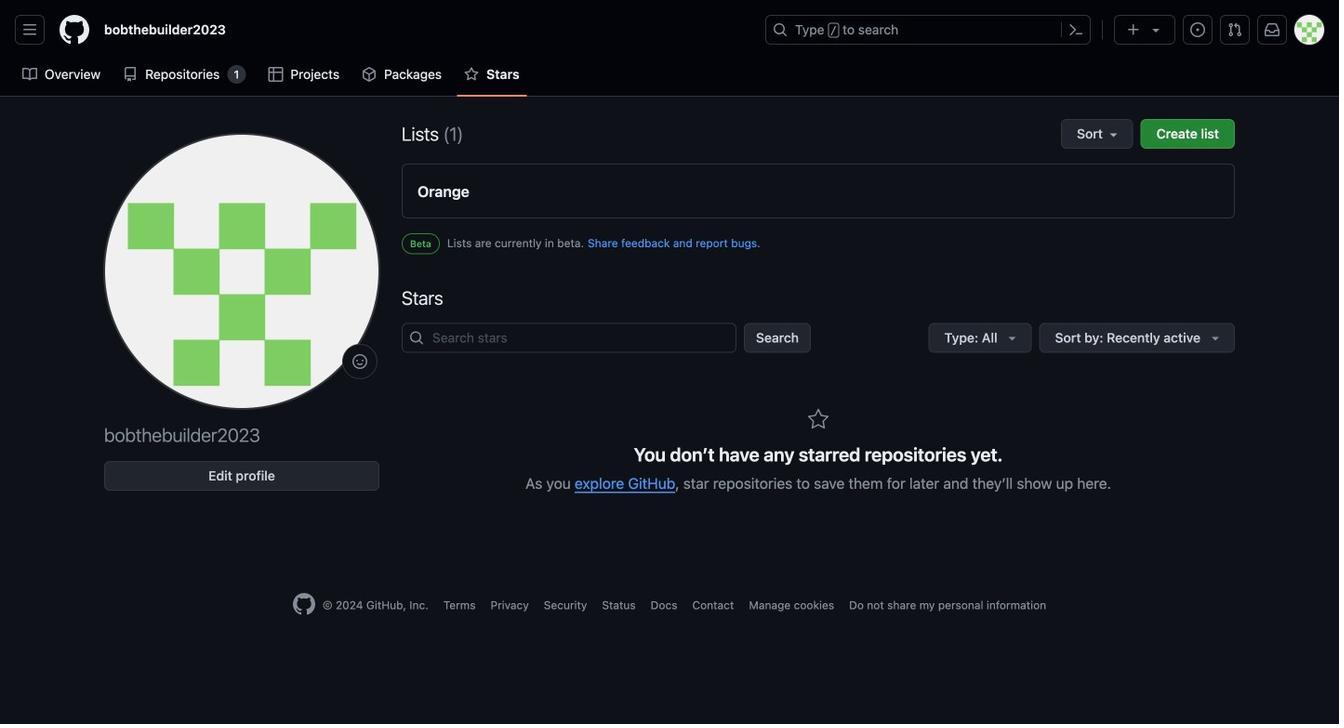Task type: vqa. For each thing, say whether or not it's contained in the screenshot.
@rxhanson icon
no



Task type: locate. For each thing, give the bounding box(es) containing it.
homepage image
[[60, 15, 89, 45], [293, 593, 315, 616]]

Search stars search field
[[402, 323, 737, 353]]

plus image
[[1127, 22, 1141, 37]]

1 horizontal spatial star image
[[807, 409, 830, 431]]

feature release label: beta element
[[402, 233, 440, 254]]

1 horizontal spatial homepage image
[[293, 593, 315, 616]]

0 vertical spatial star image
[[464, 67, 479, 82]]

triangle down image
[[1005, 331, 1020, 346], [1208, 331, 1223, 346]]

issue opened image
[[1191, 22, 1206, 37]]

0 horizontal spatial triangle down image
[[1005, 331, 1020, 346]]

1 vertical spatial star image
[[807, 409, 830, 431]]

1 vertical spatial homepage image
[[293, 593, 315, 616]]

star image
[[464, 67, 479, 82], [807, 409, 830, 431]]

command palette image
[[1069, 22, 1084, 37]]

0 vertical spatial homepage image
[[60, 15, 89, 45]]

1 horizontal spatial triangle down image
[[1208, 331, 1223, 346]]

change your avatar image
[[104, 134, 380, 409]]



Task type: describe. For each thing, give the bounding box(es) containing it.
git pull request image
[[1228, 22, 1243, 37]]

0 horizontal spatial star image
[[464, 67, 479, 82]]

repo image
[[123, 67, 138, 82]]

book image
[[22, 67, 37, 82]]

search image
[[409, 331, 424, 346]]

smiley image
[[353, 354, 367, 369]]

2 triangle down image from the left
[[1208, 331, 1223, 346]]

1 triangle down image from the left
[[1005, 331, 1020, 346]]

package image
[[362, 67, 377, 82]]

notifications image
[[1265, 22, 1280, 37]]

table image
[[268, 67, 283, 82]]

triangle down image
[[1149, 22, 1164, 37]]

0 horizontal spatial homepage image
[[60, 15, 89, 45]]



